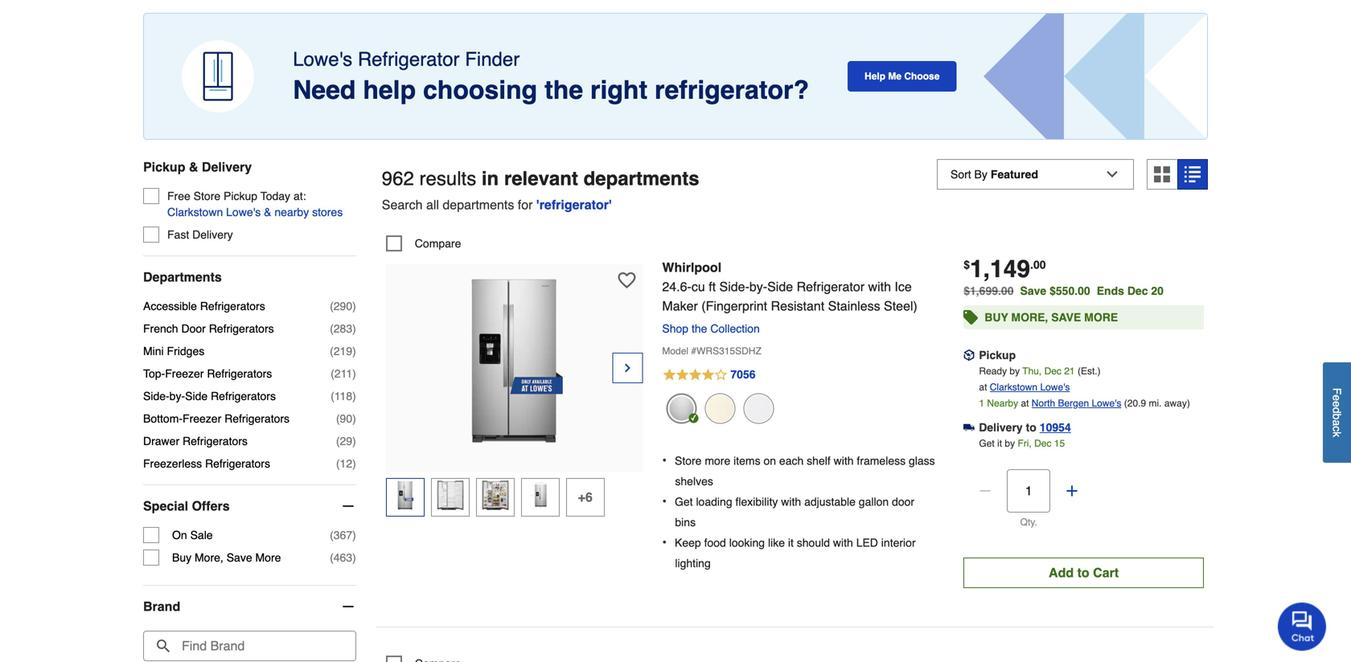 Task type: describe. For each thing, give the bounding box(es) containing it.
2 ' from the left
[[609, 197, 612, 212]]

pickup image
[[964, 350, 975, 361]]

962
[[382, 168, 414, 190]]

( for 283
[[330, 323, 334, 335]]

3 • from the top
[[662, 535, 667, 550]]

lowe's inside "button"
[[226, 206, 261, 219]]

+6 button
[[566, 478, 605, 517]]

finder
[[465, 48, 520, 70]]

biscuit image
[[705, 394, 735, 424]]

top-
[[143, 368, 165, 380]]

stainless
[[828, 299, 880, 314]]

ready by thu, dec 21 (est.) at clarkstown lowe's 1 nearby at north bergen lowe's (20.9 mi. away)
[[979, 366, 1190, 409]]

by- inside whirlpool 24.6-cu ft side-by-side refrigerator with ice maker (fingerprint resistant stainless steel)
[[749, 279, 767, 294]]

( 463 )
[[330, 552, 356, 565]]

lowe's up north
[[1040, 382, 1070, 393]]

with left led
[[833, 537, 853, 550]]

fridges
[[167, 345, 204, 358]]

1 ' from the left
[[536, 197, 539, 212]]

plus image
[[1064, 483, 1080, 499]]

5013537917 element
[[386, 656, 461, 663]]

f
[[1331, 388, 1343, 395]]

0 vertical spatial departments
[[583, 168, 699, 190]]

savings save $550.00 element
[[1020, 285, 1170, 297]]

on
[[764, 455, 776, 468]]

grid view image
[[1154, 167, 1170, 183]]

door
[[892, 496, 914, 509]]

118
[[334, 390, 352, 403]]

Stepper number input field with increment and decrement buttons number field
[[1007, 470, 1050, 513]]

compare
[[415, 237, 461, 250]]

like
[[768, 537, 785, 550]]

freezer for bottom-
[[183, 413, 221, 425]]

( 219 )
[[330, 345, 356, 358]]

get inside • store more items on each shelf with frameless glass shelves • get loading flexibility with adjustable gallon door bins • keep food looking like it should with led interior lighting
[[675, 496, 693, 509]]

24.6-
[[662, 279, 691, 294]]

1 horizontal spatial minus image
[[977, 483, 993, 499]]

keep
[[675, 537, 701, 550]]

fingerprint resistant stainless steel image
[[666, 394, 697, 424]]

model
[[662, 346, 688, 357]]

refrigerator inside the lowe's refrigerator finder need help choosing the right refrigerator?
[[358, 48, 460, 70]]

463
[[334, 552, 352, 565]]

whirlpool
[[662, 260, 721, 275]]

help me choose
[[865, 71, 940, 82]]

4 thumbnail image from the left
[[525, 481, 556, 511]]

buy for $1,699.00
[[984, 311, 1008, 324]]

in
[[482, 168, 499, 190]]

.00
[[1030, 258, 1046, 271]]

frameless
[[857, 455, 906, 468]]

by inside ready by thu, dec 21 (est.) at clarkstown lowe's 1 nearby at north bergen lowe's (20.9 mi. away)
[[1010, 366, 1020, 377]]

refrigerator?
[[655, 75, 809, 105]]

heart outline image
[[618, 272, 636, 289]]

lowe's left (20.9
[[1092, 398, 1121, 409]]

1 vertical spatial by-
[[169, 390, 185, 403]]

logo of lowe's refrigerator finder image
[[182, 40, 254, 113]]

1 thumbnail image from the left
[[390, 481, 420, 511]]

for
[[518, 197, 533, 212]]

1 • from the top
[[662, 453, 667, 468]]

) for ( 219 )
[[352, 345, 356, 358]]

0 vertical spatial get
[[979, 438, 995, 449]]

211
[[334, 368, 352, 380]]

was price $1,699.00 element
[[964, 281, 1020, 297]]

( 290 )
[[330, 300, 356, 313]]

departments element
[[143, 269, 356, 286]]

today
[[260, 190, 290, 203]]

maker
[[662, 299, 698, 314]]

loading
[[696, 496, 732, 509]]

stores
[[312, 206, 343, 219]]

( 211 )
[[331, 368, 356, 380]]

29
[[340, 435, 352, 448]]

7056 button
[[662, 366, 944, 385]]

283
[[334, 323, 352, 335]]

gallery item 0 image
[[426, 273, 603, 449]]

actual price $1,149.00 element
[[964, 255, 1046, 283]]

gallon
[[859, 496, 889, 509]]

( for 290
[[330, 300, 334, 313]]

( for 118
[[331, 390, 334, 403]]

$1,699.00
[[964, 285, 1014, 297]]

$1,699.00 save $550.00 ends dec 20
[[964, 285, 1164, 297]]

add
[[1049, 566, 1074, 581]]

get it by fri, dec 15
[[979, 438, 1065, 449]]

with right flexibility
[[781, 496, 801, 509]]

dec for 15
[[1034, 438, 1051, 449]]

bottom-freezer refrigerators
[[143, 413, 290, 425]]

) for ( 367 )
[[352, 529, 356, 542]]

) for ( 290 )
[[352, 300, 356, 313]]

) for ( 118 )
[[352, 390, 356, 403]]

) for ( 211 )
[[352, 368, 356, 380]]

( 367 )
[[330, 529, 356, 542]]

refrigerators up the "side-by-side refrigerators"
[[207, 368, 272, 380]]

20
[[1151, 285, 1164, 297]]

ends
[[1097, 285, 1124, 297]]

( for 12
[[336, 458, 340, 471]]

dec inside ready by thu, dec 21 (est.) at clarkstown lowe's 1 nearby at north bergen lowe's (20.9 mi. away)
[[1044, 366, 1061, 377]]

2 e from the top
[[1331, 401, 1343, 407]]

save for $1,699.00
[[1051, 311, 1081, 324]]

ends dec 20 element
[[1097, 285, 1170, 297]]

chat invite button image
[[1278, 602, 1327, 651]]

962 results in relevant departments search all departments for ' refrigerator '
[[382, 168, 699, 212]]

( for 90
[[336, 413, 340, 425]]

1 horizontal spatial save
[[1020, 285, 1046, 297]]

the inside the lowe's refrigerator finder need help choosing the right refrigerator?
[[545, 75, 583, 105]]

special
[[143, 499, 188, 514]]

b
[[1331, 414, 1343, 420]]

f e e d b a c k button
[[1323, 363, 1351, 463]]

21
[[1064, 366, 1075, 377]]

store for •
[[675, 455, 702, 468]]

refrigerators up the bottom-freezer refrigerators
[[211, 390, 276, 403]]

chevron right image
[[621, 360, 634, 376]]

brand button
[[143, 586, 356, 628]]

( 29 )
[[336, 435, 356, 448]]

help
[[363, 75, 416, 105]]

at:
[[293, 190, 306, 203]]

drawer
[[143, 435, 179, 448]]

brand
[[143, 600, 180, 614]]

dec for 20
[[1127, 285, 1148, 297]]

219
[[334, 345, 352, 358]]

c
[[1331, 426, 1343, 432]]

on sale
[[172, 529, 213, 542]]

nearby
[[987, 398, 1018, 409]]

looking
[[729, 537, 765, 550]]

(est.)
[[1078, 366, 1101, 377]]

2 vertical spatial delivery
[[979, 421, 1023, 434]]

freezerless refrigerators
[[143, 458, 270, 471]]

search
[[382, 197, 423, 212]]

a
[[1331, 420, 1343, 426]]

free store pickup today at:
[[167, 190, 306, 203]]

it inside • store more items on each shelf with frameless glass shelves • get loading flexibility with adjustable gallon door bins • keep food looking like it should with led interior lighting
[[788, 537, 794, 550]]

more, for $1,699.00
[[1011, 311, 1048, 324]]

pickup for pickup
[[979, 349, 1016, 362]]

1
[[979, 398, 984, 409]]

with inside whirlpool 24.6-cu ft side-by-side refrigerator with ice maker (fingerprint resistant stainless steel)
[[868, 279, 891, 294]]

adjustable
[[804, 496, 856, 509]]

cu
[[691, 279, 705, 294]]

drawer refrigerators
[[143, 435, 248, 448]]

list view image
[[1185, 167, 1201, 183]]

add to cart
[[1049, 566, 1119, 581]]

0 vertical spatial delivery
[[202, 160, 252, 175]]

refrigerators down accessible refrigerators
[[209, 323, 274, 335]]

on
[[172, 529, 187, 542]]

door
[[181, 323, 206, 335]]

should
[[797, 537, 830, 550]]

15
[[1054, 438, 1065, 449]]

• store more items on each shelf with frameless glass shelves • get loading flexibility with adjustable gallon door bins • keep food looking like it should with led interior lighting
[[662, 453, 935, 570]]

3 thumbnail image from the left
[[480, 481, 510, 511]]

model # wrs315sdhz
[[662, 346, 761, 357]]

1 vertical spatial delivery
[[192, 228, 233, 241]]

buy more, save more for $1,699.00
[[984, 311, 1118, 324]]

more, for on sale
[[195, 552, 223, 565]]

save for on sale
[[227, 552, 252, 565]]

( for 29
[[336, 435, 340, 448]]



Task type: vqa. For each thing, say whether or not it's contained in the screenshot.
The to the bottom
yes



Task type: locate. For each thing, give the bounding box(es) containing it.
Find Brand text field
[[143, 631, 356, 662]]

clarkstown lowe's & nearby stores button
[[167, 204, 343, 220]]

0 horizontal spatial refrigerator
[[358, 48, 460, 70]]

#
[[691, 346, 696, 357]]

1 vertical spatial save
[[1051, 311, 1081, 324]]

add to cart button
[[964, 558, 1204, 589]]

( up 12
[[336, 435, 340, 448]]

( for 463
[[330, 552, 334, 565]]

bergen
[[1058, 398, 1089, 409]]

collection
[[710, 322, 760, 335]]

0 horizontal spatial it
[[788, 537, 794, 550]]

buy more, save more down $1,699.00 save $550.00 ends dec 20
[[984, 311, 1118, 324]]

0 horizontal spatial side-
[[143, 390, 169, 403]]

relevant
[[504, 168, 578, 190]]

clarkstown inside ready by thu, dec 21 (est.) at clarkstown lowe's 1 nearby at north bergen lowe's (20.9 mi. away)
[[990, 382, 1037, 393]]

clarkstown inside "button"
[[167, 206, 223, 219]]

shop the collection link
[[662, 322, 766, 335]]

items
[[734, 455, 760, 468]]

1 vertical spatial side-
[[143, 390, 169, 403]]

1 ) from the top
[[352, 300, 356, 313]]

1 vertical spatial by
[[1005, 438, 1015, 449]]

1 horizontal spatial side-
[[719, 279, 749, 294]]

0 vertical spatial freezer
[[165, 368, 204, 380]]

1 vertical spatial buy
[[172, 552, 191, 565]]

clarkstown up nearby
[[990, 382, 1037, 393]]

side down top-freezer refrigerators
[[185, 390, 208, 403]]

( up 463
[[330, 529, 334, 542]]

& up free
[[189, 160, 198, 175]]

north bergen lowe's button
[[1032, 396, 1121, 412]]

resistant
[[771, 299, 824, 314]]

( down ( 29 )
[[336, 458, 340, 471]]

) up 463
[[352, 529, 356, 542]]

2 • from the top
[[662, 494, 667, 509]]

pickup up clarkstown lowe's & nearby stores "button"
[[224, 190, 257, 203]]

) down the ( 367 )
[[352, 552, 356, 565]]

1 horizontal spatial departments
[[583, 168, 699, 190]]

( down 290
[[330, 323, 334, 335]]

shelf
[[807, 455, 831, 468]]

side- down top-
[[143, 390, 169, 403]]

delivery to 10954
[[979, 421, 1071, 434]]

( 283 )
[[330, 323, 356, 335]]

choose
[[904, 71, 940, 82]]

f e e d b a c k
[[1331, 388, 1343, 438]]

more for $1,699.00
[[1084, 311, 1118, 324]]

+6
[[578, 490, 593, 505]]

bins
[[675, 516, 696, 529]]

0 horizontal spatial minus image
[[340, 599, 356, 615]]

) up 283
[[352, 300, 356, 313]]

10954 button
[[1040, 420, 1071, 436]]

0 vertical spatial by
[[1010, 366, 1020, 377]]

mini fridges
[[143, 345, 204, 358]]

) up the 90
[[352, 390, 356, 403]]

dec
[[1127, 285, 1148, 297], [1044, 366, 1061, 377], [1034, 438, 1051, 449]]

0 vertical spatial to
[[1026, 421, 1036, 434]]

save down .00
[[1020, 285, 1046, 297]]

side-by-side refrigerators
[[143, 390, 276, 403]]

freezer
[[165, 368, 204, 380], [183, 413, 221, 425]]

0 horizontal spatial side
[[185, 390, 208, 403]]

1 horizontal spatial by-
[[749, 279, 767, 294]]

0 vertical spatial at
[[979, 382, 987, 393]]

thu,
[[1022, 366, 1042, 377]]

12
[[340, 458, 352, 471]]

the left right
[[545, 75, 583, 105]]

0 vertical spatial dec
[[1127, 285, 1148, 297]]

2 horizontal spatial save
[[1051, 311, 1081, 324]]

) up ( 118 )
[[352, 368, 356, 380]]

to right add at the bottom right of page
[[1077, 566, 1089, 581]]

1 vertical spatial to
[[1077, 566, 1089, 581]]

refrigerators up french door refrigerators
[[200, 300, 265, 313]]

buy more, save more down sale
[[172, 552, 281, 565]]

refrigerators down the "side-by-side refrigerators"
[[224, 413, 290, 425]]

1 horizontal spatial '
[[609, 197, 612, 212]]

4 stars image
[[662, 366, 756, 385]]

dec left 15
[[1034, 438, 1051, 449]]

fast delivery
[[167, 228, 233, 241]]

2 ) from the top
[[352, 323, 356, 335]]

refrigerators up the special offers button
[[205, 458, 270, 471]]

food
[[704, 537, 726, 550]]

shop the collection
[[662, 322, 760, 335]]

each
[[779, 455, 804, 468]]

refrigerator
[[539, 197, 609, 212]]

clarkstown lowe's & nearby stores
[[167, 206, 343, 219]]

freezer down fridges
[[165, 368, 204, 380]]

dec left 21
[[1044, 366, 1061, 377]]

0 vertical spatial store
[[194, 190, 220, 203]]

e up b
[[1331, 401, 1343, 407]]

store inside • store more items on each shelf with frameless glass shelves • get loading flexibility with adjustable gallon door bins • keep food looking like it should with led interior lighting
[[675, 455, 702, 468]]

0 vertical spatial clarkstown
[[167, 206, 223, 219]]

1 horizontal spatial refrigerator
[[797, 279, 865, 294]]

1 horizontal spatial at
[[1021, 398, 1029, 409]]

0 horizontal spatial to
[[1026, 421, 1036, 434]]

pickup up free
[[143, 160, 185, 175]]

0 horizontal spatial pickup
[[143, 160, 185, 175]]

1 horizontal spatial side
[[767, 279, 793, 294]]

1 horizontal spatial to
[[1077, 566, 1089, 581]]

freezer up drawer refrigerators
[[183, 413, 221, 425]]

( for 219
[[330, 345, 334, 358]]

• left keep
[[662, 535, 667, 550]]

me
[[888, 71, 902, 82]]

minus image
[[340, 499, 356, 515]]

0 vertical spatial refrigerator
[[358, 48, 460, 70]]

shelves
[[675, 475, 713, 488]]

save down $1,699.00 save $550.00 ends dec 20
[[1051, 311, 1081, 324]]

1 vertical spatial more
[[255, 552, 281, 565]]

minus image
[[977, 483, 993, 499], [340, 599, 356, 615]]

lowe's down free store pickup today at:
[[226, 206, 261, 219]]

minus image left "stepper number input field with increment and decrement buttons" "number field"
[[977, 483, 993, 499]]

2 vertical spatial dec
[[1034, 438, 1051, 449]]

special offers
[[143, 499, 230, 514]]

save up brand button
[[227, 552, 252, 565]]

freezer for top-
[[165, 368, 204, 380]]

1,149
[[970, 255, 1030, 283]]

1 vertical spatial it
[[788, 537, 794, 550]]

0 horizontal spatial by-
[[169, 390, 185, 403]]

to
[[1026, 421, 1036, 434], [1077, 566, 1089, 581]]

1 vertical spatial departments
[[443, 197, 514, 212]]

more up brand button
[[255, 552, 281, 565]]

1 vertical spatial &
[[264, 206, 271, 219]]

all
[[426, 197, 439, 212]]

by- up (fingerprint at right
[[749, 279, 767, 294]]

delivery up free store pickup today at:
[[202, 160, 252, 175]]

5 ) from the top
[[352, 390, 356, 403]]

0 horizontal spatial more,
[[195, 552, 223, 565]]

1 horizontal spatial it
[[997, 438, 1002, 449]]

store up shelves
[[675, 455, 702, 468]]

1 vertical spatial more,
[[195, 552, 223, 565]]

• left loading
[[662, 494, 667, 509]]

) down 290
[[352, 323, 356, 335]]

with left ice
[[868, 279, 891, 294]]

more, down sale
[[195, 552, 223, 565]]

more for on sale
[[255, 552, 281, 565]]

(20.9
[[1124, 398, 1146, 409]]

1 vertical spatial pickup
[[224, 190, 257, 203]]

refrigerators down the bottom-freezer refrigerators
[[183, 435, 248, 448]]

2 vertical spatial save
[[227, 552, 252, 565]]

it
[[997, 438, 1002, 449], [788, 537, 794, 550]]

0 vertical spatial buy
[[984, 311, 1008, 324]]

get left fri,
[[979, 438, 995, 449]]

pickup & delivery
[[143, 160, 252, 175]]

lowe's
[[293, 48, 352, 70], [226, 206, 261, 219], [1040, 382, 1070, 393], [1092, 398, 1121, 409]]

buy more, save more for on sale
[[172, 552, 281, 565]]

by- up the bottom-
[[169, 390, 185, 403]]

ready
[[979, 366, 1007, 377]]

results
[[419, 168, 476, 190]]

side- inside whirlpool 24.6-cu ft side-by-side refrigerator with ice maker (fingerprint resistant stainless steel)
[[719, 279, 749, 294]]

delivery down nearby
[[979, 421, 1023, 434]]

to for add
[[1077, 566, 1089, 581]]

3 ) from the top
[[352, 345, 356, 358]]

ice
[[895, 279, 912, 294]]

0 vertical spatial more
[[1084, 311, 1118, 324]]

0 horizontal spatial '
[[536, 197, 539, 212]]

( 118 )
[[331, 390, 356, 403]]

( for 367
[[330, 529, 334, 542]]

) for ( 12 )
[[352, 458, 356, 471]]

10 ) from the top
[[352, 552, 356, 565]]

refrigerator up 'stainless'
[[797, 279, 865, 294]]

the up the #
[[692, 322, 707, 335]]

0 horizontal spatial clarkstown
[[167, 206, 223, 219]]

0 horizontal spatial save
[[227, 552, 252, 565]]

1 e from the top
[[1331, 395, 1343, 401]]

buy right the tag filled image
[[984, 311, 1008, 324]]

0 vertical spatial the
[[545, 75, 583, 105]]

367
[[334, 529, 352, 542]]

refrigerator up help
[[358, 48, 460, 70]]

get up bins
[[675, 496, 693, 509]]

0 vertical spatial save
[[1020, 285, 1046, 297]]

0 horizontal spatial buy
[[172, 552, 191, 565]]

) for ( 29 )
[[352, 435, 356, 448]]

) for ( 90 )
[[352, 413, 356, 425]]

at down clarkstown lowe's button
[[1021, 398, 1029, 409]]

) up ( 29 )
[[352, 413, 356, 425]]

4 ) from the top
[[352, 368, 356, 380]]

1 vertical spatial get
[[675, 496, 693, 509]]

9 ) from the top
[[352, 529, 356, 542]]

1 horizontal spatial buy
[[984, 311, 1008, 324]]

1 vertical spatial the
[[692, 322, 707, 335]]

( 12 )
[[336, 458, 356, 471]]

side up resistant
[[767, 279, 793, 294]]

0 vertical spatial by-
[[749, 279, 767, 294]]

) up the 211
[[352, 345, 356, 358]]

0 vertical spatial buy more, save more
[[984, 311, 1118, 324]]

glass
[[909, 455, 935, 468]]

1 vertical spatial side
[[185, 390, 208, 403]]

pickup up ready
[[979, 349, 1016, 362]]

minus image down ( 463 )
[[340, 599, 356, 615]]

0 horizontal spatial buy more, save more
[[172, 552, 281, 565]]

1 horizontal spatial the
[[692, 322, 707, 335]]

1 horizontal spatial pickup
[[224, 190, 257, 203]]

0 vertical spatial &
[[189, 160, 198, 175]]

side- up (fingerprint at right
[[719, 279, 749, 294]]

& inside "button"
[[264, 206, 271, 219]]

0 vertical spatial side
[[767, 279, 793, 294]]

7056
[[731, 368, 756, 381]]

1 horizontal spatial clarkstown
[[990, 382, 1037, 393]]

0 horizontal spatial store
[[194, 190, 220, 203]]

• left more
[[662, 453, 667, 468]]

bottom-
[[143, 413, 183, 425]]

1 horizontal spatial more,
[[1011, 311, 1048, 324]]

) up 12
[[352, 435, 356, 448]]

more, down $1,699.00 save $550.00 ends dec 20
[[1011, 311, 1048, 324]]

qty.
[[1020, 517, 1037, 528]]

free
[[167, 190, 190, 203]]

0 horizontal spatial at
[[979, 382, 987, 393]]

buy
[[984, 311, 1008, 324], [172, 552, 191, 565]]

0 horizontal spatial the
[[545, 75, 583, 105]]

1 horizontal spatial buy more, save more
[[984, 311, 1118, 324]]

1 vertical spatial refrigerator
[[797, 279, 865, 294]]

at
[[979, 382, 987, 393], [1021, 398, 1029, 409]]

by left fri,
[[1005, 438, 1015, 449]]

0 vertical spatial it
[[997, 438, 1002, 449]]

) for ( 283 )
[[352, 323, 356, 335]]

1 vertical spatial dec
[[1044, 366, 1061, 377]]

7 ) from the top
[[352, 435, 356, 448]]

store right free
[[194, 190, 220, 203]]

tag filled image
[[964, 306, 978, 329]]

0 horizontal spatial &
[[189, 160, 198, 175]]

accessible
[[143, 300, 197, 313]]

french door refrigerators
[[143, 323, 274, 335]]

departments up refrigerator
[[583, 168, 699, 190]]

delivery right fast
[[192, 228, 233, 241]]

truck filled image
[[964, 422, 975, 434]]

pickup for pickup & delivery
[[143, 160, 185, 175]]

0 horizontal spatial more
[[255, 552, 281, 565]]

it left fri,
[[997, 438, 1002, 449]]

to inside button
[[1077, 566, 1089, 581]]

1 vertical spatial clarkstown
[[990, 382, 1037, 393]]

2 horizontal spatial pickup
[[979, 349, 1016, 362]]

6 ) from the top
[[352, 413, 356, 425]]

lighting
[[675, 557, 711, 570]]

top-freezer refrigerators
[[143, 368, 272, 380]]

led
[[856, 537, 878, 550]]

to up fri,
[[1026, 421, 1036, 434]]

( down ( 219 )
[[331, 368, 334, 380]]

clarkstown down free
[[167, 206, 223, 219]]

8 ) from the top
[[352, 458, 356, 471]]

( down the ( 367 )
[[330, 552, 334, 565]]

1 vertical spatial •
[[662, 494, 667, 509]]

( down ( 211 )
[[331, 390, 334, 403]]

more,
[[1011, 311, 1048, 324], [195, 552, 223, 565]]

white image
[[743, 394, 774, 424]]

( for 211
[[331, 368, 334, 380]]

0 vertical spatial •
[[662, 453, 667, 468]]

1 vertical spatial buy more, save more
[[172, 552, 281, 565]]

1 vertical spatial store
[[675, 455, 702, 468]]

lowe's refrigerator finder need help choosing the right refrigerator?
[[293, 48, 809, 105]]

( down 118
[[336, 413, 340, 425]]

) for ( 463 )
[[352, 552, 356, 565]]

e up d
[[1331, 395, 1343, 401]]

0 vertical spatial more,
[[1011, 311, 1048, 324]]

with
[[868, 279, 891, 294], [834, 455, 854, 468], [781, 496, 801, 509], [833, 537, 853, 550]]

( up 283
[[330, 300, 334, 313]]

1000422565 element
[[386, 236, 461, 252]]

dec left 20
[[1127, 285, 1148, 297]]

with right shelf
[[834, 455, 854, 468]]

1 horizontal spatial &
[[264, 206, 271, 219]]

fri,
[[1018, 438, 1032, 449]]

departments down in
[[443, 197, 514, 212]]

the
[[545, 75, 583, 105], [692, 322, 707, 335]]

0 vertical spatial side-
[[719, 279, 749, 294]]

lowe's up "need"
[[293, 48, 352, 70]]

by left thu,
[[1010, 366, 1020, 377]]

refrigerator inside whirlpool 24.6-cu ft side-by-side refrigerator with ice maker (fingerprint resistant stainless steel)
[[797, 279, 865, 294]]

store for free
[[194, 190, 220, 203]]

side inside whirlpool 24.6-cu ft side-by-side refrigerator with ice maker (fingerprint resistant stainless steel)
[[767, 279, 793, 294]]

it right like
[[788, 537, 794, 550]]

minus image inside brand button
[[340, 599, 356, 615]]

to for delivery
[[1026, 421, 1036, 434]]

& down today
[[264, 206, 271, 219]]

more down savings save $550.00 element
[[1084, 311, 1118, 324]]

1 vertical spatial minus image
[[340, 599, 356, 615]]

clarkstown lowe's button
[[990, 379, 1070, 396]]

$ 1,149 .00
[[964, 255, 1046, 283]]

(fingerprint
[[701, 299, 767, 314]]

0 vertical spatial minus image
[[977, 483, 993, 499]]

buy down on
[[172, 552, 191, 565]]

0 horizontal spatial get
[[675, 496, 693, 509]]

flexibility
[[735, 496, 778, 509]]

1 horizontal spatial more
[[1084, 311, 1118, 324]]

sale
[[190, 529, 213, 542]]

lowe's inside the lowe's refrigerator finder need help choosing the right refrigerator?
[[293, 48, 352, 70]]

1 horizontal spatial get
[[979, 438, 995, 449]]

1 vertical spatial freezer
[[183, 413, 221, 425]]

buy for on sale
[[172, 552, 191, 565]]

10954
[[1040, 421, 1071, 434]]

( down 283
[[330, 345, 334, 358]]

2 vertical spatial pickup
[[979, 349, 1016, 362]]

thumbnail image
[[390, 481, 420, 511], [435, 481, 465, 511], [480, 481, 510, 511], [525, 481, 556, 511]]

1 vertical spatial at
[[1021, 398, 1029, 409]]

( 90 )
[[336, 413, 356, 425]]

2 vertical spatial •
[[662, 535, 667, 550]]

0 horizontal spatial departments
[[443, 197, 514, 212]]

2 thumbnail image from the left
[[435, 481, 465, 511]]

0 vertical spatial pickup
[[143, 160, 185, 175]]

) down ( 29 )
[[352, 458, 356, 471]]

at up 1
[[979, 382, 987, 393]]

1 horizontal spatial store
[[675, 455, 702, 468]]

departments
[[143, 270, 222, 285]]

k
[[1331, 432, 1343, 438]]



